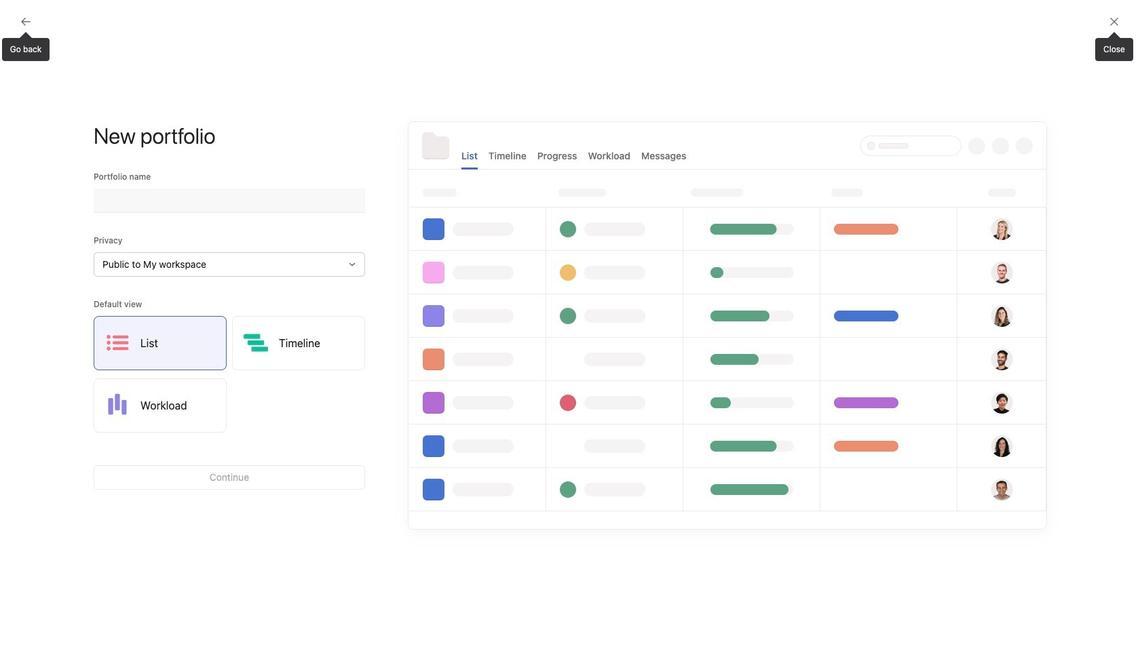 Task type: vqa. For each thing, say whether or not it's contained in the screenshot.
Collapse task list for this group image to the top
no



Task type: locate. For each thing, give the bounding box(es) containing it.
link image
[[439, 437, 447, 445]]

list box
[[410, 5, 736, 27]]

1 horizontal spatial tooltip
[[1096, 34, 1134, 61]]

Completed checkbox
[[666, 292, 683, 308]]

None text field
[[94, 189, 365, 213]]

starred element
[[0, 216, 163, 352]]

2 tooltip from the left
[[1096, 34, 1134, 61]]

tooltip
[[2, 34, 50, 61], [1096, 34, 1134, 61]]

1 tooltip from the left
[[2, 34, 50, 61]]

numbered list image
[[417, 437, 425, 445]]

tooltip down go back image
[[2, 34, 50, 61]]

james, profile image
[[15, 308, 31, 325]]

close image
[[1109, 16, 1120, 27]]

at mention image
[[484, 436, 495, 447]]

tooltip down the close icon
[[1096, 34, 1134, 61]]

hide sidebar image
[[18, 11, 29, 22]]

0 horizontal spatial tooltip
[[2, 34, 50, 61]]

toolbar
[[256, 426, 624, 456]]

bulleted list image
[[396, 437, 404, 445]]

list item
[[653, 263, 1054, 288], [653, 288, 1054, 312], [653, 312, 1054, 337], [653, 337, 1054, 361], [256, 517, 441, 559]]



Task type: describe. For each thing, give the bounding box(es) containing it.
this is a preview of your portfolio image
[[409, 122, 1047, 530]]

global element
[[0, 33, 163, 115]]

projects element
[[0, 352, 163, 488]]

globe image
[[454, 527, 471, 544]]

view profile image
[[669, 202, 702, 235]]

completed image
[[666, 292, 683, 308]]

go back image
[[20, 16, 31, 27]]



